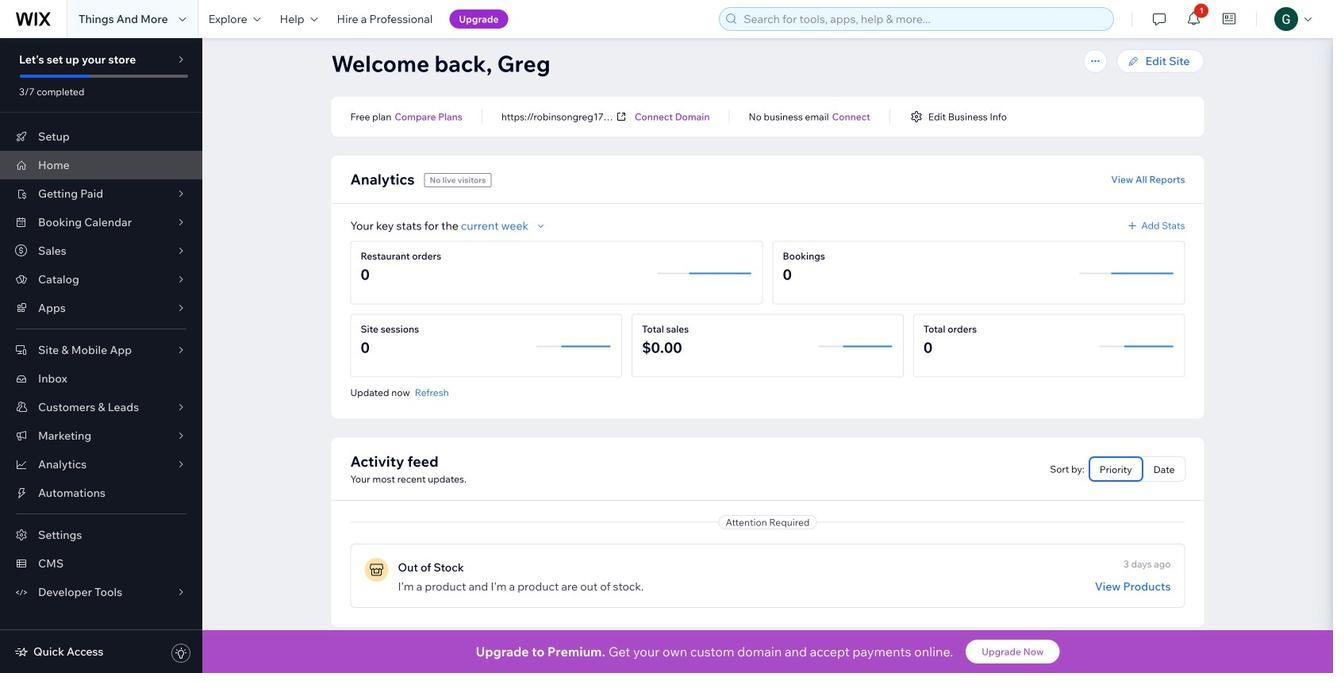 Task type: vqa. For each thing, say whether or not it's contained in the screenshot.
Dropbox Folder's Free
no



Task type: locate. For each thing, give the bounding box(es) containing it.
sidebar element
[[0, 38, 202, 673]]



Task type: describe. For each thing, give the bounding box(es) containing it.
Search for tools, apps, help & more... field
[[739, 8, 1109, 30]]



